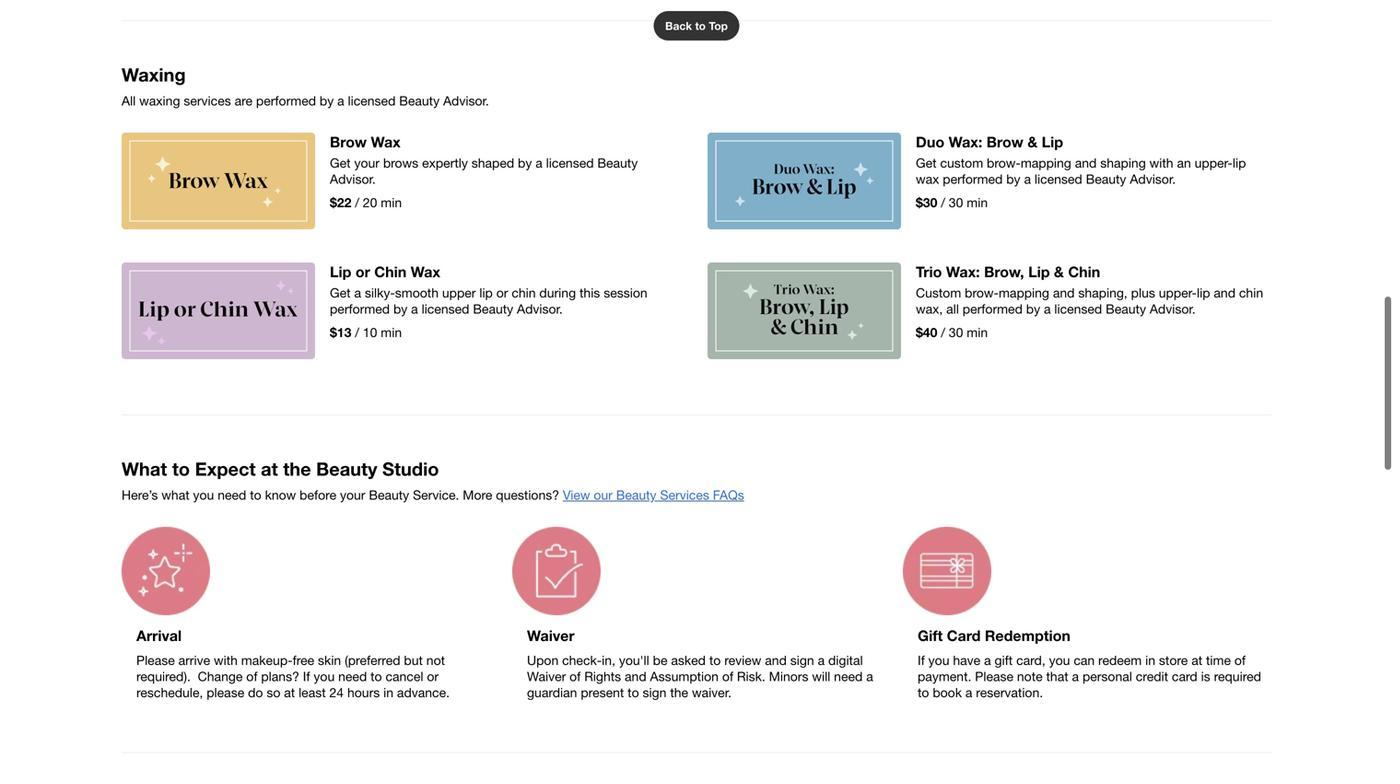 Task type: vqa. For each thing, say whether or not it's contained in the screenshot.
COLLECTION associated with Perfection
no



Task type: describe. For each thing, give the bounding box(es) containing it.
wax inside brow wax get your brows expertly shaped by a licensed beauty advisor. $22 / 20 min
[[371, 133, 401, 151]]

min inside lip or chin wax get a silky-smooth upper lip or chin during this session performed by a licensed beauty advisor. $13 / 10 min
[[381, 325, 402, 340]]

(preferred
[[345, 653, 400, 668]]

$13
[[330, 325, 351, 340]]

20
[[363, 195, 377, 210]]

duo
[[916, 133, 945, 151]]

view
[[563, 488, 590, 503]]

present
[[581, 685, 624, 700]]

get inside lip or chin wax get a silky-smooth upper lip or chin during this session performed by a licensed beauty advisor. $13 / 10 min
[[330, 285, 351, 300]]

licensed inside lip or chin wax get a silky-smooth upper lip or chin during this session performed by a licensed beauty advisor. $13 / 10 min
[[422, 301, 470, 317]]

in inside arrival please arrive with makeup-free skin (preferred but not required).  change of plans? if you need to cancel or reschedule, please do so at least 24 hours in advance.
[[384, 685, 394, 700]]

and for lip
[[1075, 155, 1097, 171]]

wax: for duo
[[949, 133, 983, 151]]

brow- for brow
[[987, 155, 1021, 171]]

brow inside brow wax get your brows expertly shaped by a licensed beauty advisor. $22 / 20 min
[[330, 133, 367, 151]]

advisor. inside brow wax get your brows expertly shaped by a licensed beauty advisor. $22 / 20 min
[[330, 171, 376, 187]]

shaped
[[472, 155, 514, 171]]

studio
[[382, 458, 439, 480]]

least
[[299, 685, 326, 700]]

upon
[[527, 653, 559, 668]]

chin inside trio wax: brow, lip & chin custom brow-mapping and shaping, plus upper-lip and chin wax, all performed by a licensed beauty advisor. $40 / 30 min
[[1068, 263, 1101, 281]]

arrival
[[136, 627, 182, 645]]

waxing
[[122, 64, 186, 86]]

of down review
[[722, 669, 734, 684]]

free
[[293, 653, 314, 668]]

chin inside lip or chin wax get a silky-smooth upper lip or chin during this session performed by a licensed beauty advisor. $13 / 10 min
[[512, 285, 536, 300]]

with inside arrival please arrive with makeup-free skin (preferred but not required).  change of plans? if you need to cancel or reschedule, please do so at least 24 hours in advance.
[[214, 653, 238, 668]]

of down check- at the bottom of the page
[[570, 669, 581, 684]]

view our beauty services faqs link
[[563, 488, 744, 503]]

what
[[122, 458, 167, 480]]

top
[[709, 19, 728, 32]]

/ inside trio wax: brow, lip & chin custom brow-mapping and shaping, plus upper-lip and chin wax, all performed by a licensed beauty advisor. $40 / 30 min
[[941, 325, 946, 340]]

& inside duo wax: brow & lip get custom brow-mapping and shaping with an upper-lip wax performed by a licensed beauty advisor. $30 / 30 min
[[1028, 133, 1038, 151]]

expertly
[[422, 155, 468, 171]]

during
[[540, 285, 576, 300]]

do
[[248, 685, 263, 700]]

is
[[1201, 669, 1211, 684]]

lip inside trio wax: brow, lip & chin custom brow-mapping and shaping, plus upper-lip and chin wax, all performed by a licensed beauty advisor. $40 / 30 min
[[1029, 263, 1050, 281]]

risk.
[[737, 669, 766, 684]]

advance.
[[397, 685, 450, 700]]

card
[[947, 627, 981, 645]]

change
[[198, 669, 243, 684]]

guardian
[[527, 685, 577, 700]]

have
[[953, 653, 981, 668]]

smooth
[[395, 285, 439, 300]]

lip inside trio wax: brow, lip & chin custom brow-mapping and shaping, plus upper-lip and chin wax, all performed by a licensed beauty advisor. $40 / 30 min
[[1197, 285, 1211, 300]]

asked
[[671, 653, 706, 668]]

that
[[1047, 669, 1069, 684]]

2 horizontal spatial you
[[1049, 653, 1070, 668]]

in inside gift card redemption if you have a gift card, you can redeem in store at time of payment. please note that a personal credit card is required to book a reservation.
[[1146, 653, 1156, 668]]

at inside gift card redemption if you have a gift card, you can redeem in store at time of payment. please note that a personal credit card is required to book a reservation.
[[1192, 653, 1203, 668]]

2 waiver from the top
[[527, 669, 566, 684]]

the inside what to expect at the beauty studio view our beauty services faqs
[[283, 458, 311, 480]]

our
[[594, 488, 613, 503]]

in,
[[602, 653, 616, 668]]

upper- inside duo wax: brow & lip get custom brow-mapping and shaping with an upper-lip wax performed by a licensed beauty advisor. $30 / 30 min
[[1195, 155, 1233, 171]]

$40
[[916, 325, 938, 340]]

need inside "waiver upon check-in, you'll be asked to review and sign a digital waiver of rights and assumption of risk. minors will need a guardian present to sign the waiver."
[[834, 669, 863, 684]]

reschedule,
[[136, 685, 203, 700]]

duo wax: brow & lip get custom brow-mapping and shaping with an upper-lip wax performed by a licensed beauty advisor. $30 / 30 min
[[916, 133, 1250, 210]]

mapping for &
[[1021, 155, 1072, 171]]

and right plus
[[1214, 285, 1236, 300]]

all
[[947, 301, 959, 317]]

get inside brow wax get your brows expertly shaped by a licensed beauty advisor. $22 / 20 min
[[330, 155, 351, 171]]

1 horizontal spatial you
[[929, 653, 950, 668]]

or inside arrival please arrive with makeup-free skin (preferred but not required).  change of plans? if you need to cancel or reschedule, please do so at least 24 hours in advance.
[[427, 669, 439, 684]]

by inside lip or chin wax get a silky-smooth upper lip or chin during this session performed by a licensed beauty advisor. $13 / 10 min
[[394, 301, 408, 317]]

trio
[[916, 263, 942, 281]]

lip inside lip or chin wax get a silky-smooth upper lip or chin during this session performed by a licensed beauty advisor. $13 / 10 min
[[330, 263, 352, 281]]

reservation.
[[976, 685, 1043, 700]]

book
[[933, 685, 962, 700]]

2 horizontal spatial or
[[497, 285, 508, 300]]

wax: for trio
[[946, 263, 980, 281]]

card
[[1172, 669, 1198, 684]]

30 inside trio wax: brow, lip & chin custom brow-mapping and shaping, plus upper-lip and chin wax, all performed by a licensed beauty advisor. $40 / 30 min
[[949, 325, 963, 340]]

personal
[[1083, 669, 1133, 684]]

if inside gift card redemption if you have a gift card, you can redeem in store at time of payment. please note that a personal credit card is required to book a reservation.
[[918, 653, 925, 668]]

24
[[330, 685, 344, 700]]

expect
[[195, 458, 256, 480]]

licensed inside brow wax get your brows expertly shaped by a licensed beauty advisor. $22 / 20 min
[[546, 155, 594, 171]]

beauty inside brow wax get your brows expertly shaped by a licensed beauty advisor. $22 / 20 min
[[598, 155, 638, 171]]

& inside trio wax: brow, lip & chin custom brow-mapping and shaping, plus upper-lip and chin wax, all performed by a licensed beauty advisor. $40 / 30 min
[[1054, 263, 1064, 281]]

custom
[[940, 155, 984, 171]]

lip or chin wax get a silky-smooth upper lip or chin during this session performed by a licensed beauty advisor. $13 / 10 min
[[330, 263, 651, 340]]

hours
[[347, 685, 380, 700]]

beauty inside lip or chin wax get a silky-smooth upper lip or chin during this session performed by a licensed beauty advisor. $13 / 10 min
[[473, 301, 513, 317]]

to inside gift card redemption if you have a gift card, you can redeem in store at time of payment. please note that a personal credit card is required to book a reservation.
[[918, 685, 929, 700]]

plans?
[[261, 669, 299, 684]]

advisor. inside duo wax: brow & lip get custom brow-mapping and shaping with an upper-lip wax performed by a licensed beauty advisor. $30 / 30 min
[[1130, 171, 1176, 187]]

makeup-
[[241, 653, 293, 668]]

brow- for brow,
[[965, 285, 999, 300]]

chin inside trio wax: brow, lip & chin custom brow-mapping and shaping, plus upper-lip and chin wax, all performed by a licensed beauty advisor. $40 / 30 min
[[1240, 285, 1264, 300]]

waiver.
[[692, 685, 732, 700]]

beauty inside duo wax: brow & lip get custom brow-mapping and shaping with an upper-lip wax performed by a licensed beauty advisor. $30 / 30 min
[[1086, 171, 1127, 187]]

licensed inside trio wax: brow, lip & chin custom brow-mapping and shaping, plus upper-lip and chin wax, all performed by a licensed beauty advisor. $40 / 30 min
[[1055, 301, 1102, 317]]

trio wax: brow, lip & chin custom brow-mapping and shaping, plus upper-lip and chin wax, all performed by a licensed beauty advisor. $40 / 30 min
[[916, 263, 1267, 340]]

wax,
[[916, 301, 943, 317]]

you'll
[[619, 653, 650, 668]]

advisor. inside lip or chin wax get a silky-smooth upper lip or chin during this session performed by a licensed beauty advisor. $13 / 10 min
[[517, 301, 563, 317]]

back
[[665, 19, 692, 32]]

advisor. inside trio wax: brow, lip & chin custom brow-mapping and shaping, plus upper-lip and chin wax, all performed by a licensed beauty advisor. $40 / 30 min
[[1150, 301, 1196, 317]]

to inside button
[[695, 19, 706, 32]]

waiver upon check-in, you'll be asked to review and sign a digital waiver of rights and assumption of risk. minors will need a guardian present to sign the waiver.
[[527, 627, 877, 700]]

but
[[404, 653, 423, 668]]

licensed inside duo wax: brow & lip get custom brow-mapping and shaping with an upper-lip wax performed by a licensed beauty advisor. $30 / 30 min
[[1035, 171, 1083, 187]]

your
[[354, 155, 380, 171]]

please inside gift card redemption if you have a gift card, you can redeem in store at time of payment. please note that a personal credit card is required to book a reservation.
[[975, 669, 1014, 684]]

by inside brow wax get your brows expertly shaped by a licensed beauty advisor. $22 / 20 min
[[518, 155, 532, 171]]

custom
[[916, 285, 962, 300]]

the inside "waiver upon check-in, you'll be asked to review and sign a digital waiver of rights and assumption of risk. minors will need a guardian present to sign the waiver."
[[670, 685, 689, 700]]

assumption
[[650, 669, 719, 684]]

wax inside lip or chin wax get a silky-smooth upper lip or chin during this session performed by a licensed beauty advisor. $13 / 10 min
[[411, 263, 441, 281]]

you inside arrival please arrive with makeup-free skin (preferred but not required).  change of plans? if you need to cancel or reschedule, please do so at least 24 hours in advance.
[[314, 669, 335, 684]]

mapping for lip
[[999, 285, 1050, 300]]

performed inside lip or chin wax get a silky-smooth upper lip or chin during this session performed by a licensed beauty advisor. $13 / 10 min
[[330, 301, 390, 317]]

wax
[[916, 171, 939, 187]]

min inside duo wax: brow & lip get custom brow-mapping and shaping with an upper-lip wax performed by a licensed beauty advisor. $30 / 30 min
[[967, 195, 988, 210]]

1 horizontal spatial sign
[[791, 653, 814, 668]]



Task type: locate. For each thing, give the bounding box(es) containing it.
0 vertical spatial in
[[1146, 653, 1156, 668]]

a inside brow wax get your brows expertly shaped by a licensed beauty advisor. $22 / 20 min
[[536, 155, 543, 171]]

brows
[[383, 155, 419, 171]]

by right all
[[1026, 301, 1041, 317]]

brow inside duo wax: brow & lip get custom brow-mapping and shaping with an upper-lip wax performed by a licensed beauty advisor. $30 / 30 min
[[987, 133, 1024, 151]]

brow up your at the left
[[330, 133, 367, 151]]

minors
[[769, 669, 809, 684]]

wax: inside duo wax: brow & lip get custom brow-mapping and shaping with an upper-lip wax performed by a licensed beauty advisor. $30 / 30 min
[[949, 133, 983, 151]]

please
[[207, 685, 244, 700]]

1 horizontal spatial wax
[[411, 263, 441, 281]]

min right $40
[[967, 325, 988, 340]]

and left shaping
[[1075, 155, 1097, 171]]

this
[[580, 285, 600, 300]]

an
[[1177, 155, 1191, 171]]

lip inside duo wax: brow & lip get custom brow-mapping and shaping with an upper-lip wax performed by a licensed beauty advisor. $30 / 30 min
[[1233, 155, 1246, 171]]

brow- inside trio wax: brow, lip & chin custom brow-mapping and shaping, plus upper-lip and chin wax, all performed by a licensed beauty advisor. $40 / 30 min
[[965, 285, 999, 300]]

at right so
[[284, 685, 295, 700]]

&
[[1028, 133, 1038, 151], [1054, 263, 1064, 281]]

to right what
[[172, 458, 190, 480]]

1 horizontal spatial the
[[670, 685, 689, 700]]

please up the required).
[[136, 653, 175, 668]]

1 chin from the left
[[512, 285, 536, 300]]

0 vertical spatial the
[[283, 458, 311, 480]]

by inside duo wax: brow & lip get custom brow-mapping and shaping with an upper-lip wax performed by a licensed beauty advisor. $30 / 30 min
[[1007, 171, 1021, 187]]

faqs
[[713, 488, 744, 503]]

0 horizontal spatial wax
[[371, 133, 401, 151]]

in down cancel
[[384, 685, 394, 700]]

performed inside duo wax: brow & lip get custom brow-mapping and shaping with an upper-lip wax performed by a licensed beauty advisor. $30 / 30 min
[[943, 171, 1003, 187]]

wax up smooth
[[411, 263, 441, 281]]

0 vertical spatial waiver
[[527, 627, 575, 645]]

store
[[1159, 653, 1188, 668]]

min right 20
[[381, 195, 402, 210]]

can
[[1074, 653, 1095, 668]]

check-
[[562, 653, 602, 668]]

min inside brow wax get your brows expertly shaped by a licensed beauty advisor. $22 / 20 min
[[381, 195, 402, 210]]

be
[[653, 653, 668, 668]]

not
[[427, 653, 445, 668]]

with inside duo wax: brow & lip get custom brow-mapping and shaping with an upper-lip wax performed by a licensed beauty advisor. $30 / 30 min
[[1150, 155, 1174, 171]]

at up is
[[1192, 653, 1203, 668]]

and up minors
[[765, 653, 787, 668]]

1 horizontal spatial chin
[[1240, 285, 1264, 300]]

1 vertical spatial at
[[1192, 653, 1203, 668]]

of up do on the left bottom of page
[[246, 669, 258, 684]]

chin
[[374, 263, 407, 281], [1068, 263, 1101, 281]]

0 vertical spatial or
[[356, 263, 370, 281]]

0 vertical spatial 30
[[949, 195, 963, 210]]

rights
[[585, 669, 621, 684]]

advisor. down shaping
[[1130, 171, 1176, 187]]

at inside what to expect at the beauty studio view our beauty services faqs
[[261, 458, 278, 480]]

at right the expect
[[261, 458, 278, 480]]

30
[[949, 195, 963, 210], [949, 325, 963, 340]]

lip right upper
[[480, 285, 493, 300]]

0 vertical spatial upper-
[[1195, 155, 1233, 171]]

lip
[[1042, 133, 1064, 151], [330, 263, 352, 281], [1029, 263, 1050, 281]]

of inside gift card redemption if you have a gift card, you can redeem in store at time of payment. please note that a personal credit card is required to book a reservation.
[[1235, 653, 1246, 668]]

wax:
[[949, 133, 983, 151], [946, 263, 980, 281]]

arrival please arrive with makeup-free skin (preferred but not required).  change of plans? if you need to cancel or reschedule, please do so at least 24 hours in advance.
[[136, 627, 450, 700]]

0 horizontal spatial the
[[283, 458, 311, 480]]

wax: inside trio wax: brow, lip & chin custom brow-mapping and shaping, plus upper-lip and chin wax, all performed by a licensed beauty advisor. $40 / 30 min
[[946, 263, 980, 281]]

upper
[[442, 285, 476, 300]]

1 30 from the top
[[949, 195, 963, 210]]

you
[[929, 653, 950, 668], [1049, 653, 1070, 668], [314, 669, 335, 684]]

back to top button
[[654, 11, 740, 41]]

wax: up custom
[[946, 263, 980, 281]]

digital
[[829, 653, 863, 668]]

please inside arrival please arrive with makeup-free skin (preferred but not required).  change of plans? if you need to cancel or reschedule, please do so at least 24 hours in advance.
[[136, 653, 175, 668]]

wax
[[371, 133, 401, 151], [411, 263, 441, 281]]

1 vertical spatial the
[[670, 685, 689, 700]]

review
[[725, 653, 762, 668]]

min inside trio wax: brow, lip & chin custom brow-mapping and shaping, plus upper-lip and chin wax, all performed by a licensed beauty advisor. $40 / 30 min
[[967, 325, 988, 340]]

0 horizontal spatial with
[[214, 653, 238, 668]]

get inside duo wax: brow & lip get custom brow-mapping and shaping with an upper-lip wax performed by a licensed beauty advisor. $30 / 30 min
[[916, 155, 937, 171]]

at inside arrival please arrive with makeup-free skin (preferred but not required).  change of plans? if you need to cancel or reschedule, please do so at least 24 hours in advance.
[[284, 685, 295, 700]]

1 horizontal spatial in
[[1146, 653, 1156, 668]]

sign up minors
[[791, 653, 814, 668]]

a inside duo wax: brow & lip get custom brow-mapping and shaping with an upper-lip wax performed by a licensed beauty advisor. $30 / 30 min
[[1024, 171, 1031, 187]]

brow right duo
[[987, 133, 1024, 151]]

1 vertical spatial please
[[975, 669, 1014, 684]]

shaping
[[1101, 155, 1146, 171]]

if inside arrival please arrive with makeup-free skin (preferred but not required).  change of plans? if you need to cancel or reschedule, please do so at least 24 hours in advance.
[[303, 669, 310, 684]]

performed down 'custom'
[[943, 171, 1003, 187]]

lip right an
[[1233, 155, 1246, 171]]

lip inside duo wax: brow & lip get custom brow-mapping and shaping with an upper-lip wax performed by a licensed beauty advisor. $30 / 30 min
[[1042, 133, 1064, 151]]

need
[[338, 669, 367, 684], [834, 669, 863, 684]]

1 horizontal spatial with
[[1150, 155, 1174, 171]]

1 vertical spatial &
[[1054, 263, 1064, 281]]

required).
[[136, 669, 191, 684]]

services
[[660, 488, 710, 503]]

0 vertical spatial if
[[918, 653, 925, 668]]

redeem
[[1099, 653, 1142, 668]]

1 chin from the left
[[374, 263, 407, 281]]

brow- right 'custom'
[[987, 155, 1021, 171]]

1 horizontal spatial &
[[1054, 263, 1064, 281]]

wax: up 'custom'
[[949, 133, 983, 151]]

sign
[[791, 653, 814, 668], [643, 685, 667, 700]]

chin up silky-
[[374, 263, 407, 281]]

skin
[[318, 653, 341, 668]]

credit
[[1136, 669, 1169, 684]]

2 need from the left
[[834, 669, 863, 684]]

0 vertical spatial sign
[[791, 653, 814, 668]]

/ right $30
[[941, 195, 946, 210]]

cancel
[[386, 669, 423, 684]]

mapping down brow,
[[999, 285, 1050, 300]]

in up credit
[[1146, 653, 1156, 668]]

waiver down "upon"
[[527, 669, 566, 684]]

the down assumption
[[670, 685, 689, 700]]

1 horizontal spatial brow
[[987, 133, 1024, 151]]

0 horizontal spatial need
[[338, 669, 367, 684]]

mapping inside trio wax: brow, lip & chin custom brow-mapping and shaping, plus upper-lip and chin wax, all performed by a licensed beauty advisor. $40 / 30 min
[[999, 285, 1050, 300]]

wax up "brows"
[[371, 133, 401, 151]]

chin up the shaping,
[[1068, 263, 1101, 281]]

with
[[1150, 155, 1174, 171], [214, 653, 238, 668]]

plus
[[1131, 285, 1156, 300]]

1 brow from the left
[[330, 133, 367, 151]]

1 need from the left
[[338, 669, 367, 684]]

1 vertical spatial upper-
[[1159, 285, 1197, 300]]

required
[[1214, 669, 1262, 684]]

get up $13
[[330, 285, 351, 300]]

if down gift
[[918, 653, 925, 668]]

advisor. down your at the left
[[330, 171, 376, 187]]

will
[[812, 669, 831, 684]]

1 vertical spatial in
[[384, 685, 394, 700]]

/ inside lip or chin wax get a silky-smooth upper lip or chin during this session performed by a licensed beauty advisor. $13 / 10 min
[[355, 325, 359, 340]]

2 chin from the left
[[1240, 285, 1264, 300]]

by right wax
[[1007, 171, 1021, 187]]

1 vertical spatial mapping
[[999, 285, 1050, 300]]

waiver
[[527, 627, 575, 645], [527, 669, 566, 684]]

0 horizontal spatial &
[[1028, 133, 1038, 151]]

upper- inside trio wax: brow, lip & chin custom brow-mapping and shaping, plus upper-lip and chin wax, all performed by a licensed beauty advisor. $40 / 30 min
[[1159, 285, 1197, 300]]

get left your at the left
[[330, 155, 351, 171]]

0 horizontal spatial brow
[[330, 133, 367, 151]]

1 horizontal spatial please
[[975, 669, 1014, 684]]

0 vertical spatial please
[[136, 653, 175, 668]]

by down smooth
[[394, 301, 408, 317]]

1 horizontal spatial or
[[427, 669, 439, 684]]

/ left 20
[[355, 195, 359, 210]]

brow wax get your brows expertly shaped by a licensed beauty advisor. $22 / 20 min
[[330, 133, 642, 210]]

brow-
[[987, 155, 1021, 171], [965, 285, 999, 300]]

please down gift
[[975, 669, 1014, 684]]

0 horizontal spatial at
[[261, 458, 278, 480]]

what to expect at the beauty studio view our beauty services faqs
[[122, 458, 744, 503]]

min down 'custom'
[[967, 195, 988, 210]]

if down free at the bottom of the page
[[303, 669, 310, 684]]

0 horizontal spatial please
[[136, 653, 175, 668]]

and inside duo wax: brow & lip get custom brow-mapping and shaping with an upper-lip wax performed by a licensed beauty advisor. $30 / 30 min
[[1075, 155, 1097, 171]]

10
[[363, 325, 377, 340]]

to left top
[[695, 19, 706, 32]]

card,
[[1017, 653, 1046, 668]]

2 vertical spatial at
[[284, 685, 295, 700]]

0 vertical spatial wax
[[371, 133, 401, 151]]

0 vertical spatial brow-
[[987, 155, 1021, 171]]

1 vertical spatial brow-
[[965, 285, 999, 300]]

if
[[918, 653, 925, 668], [303, 669, 310, 684]]

sign down 'be'
[[643, 685, 667, 700]]

upper- right an
[[1195, 155, 1233, 171]]

0 horizontal spatial lip
[[480, 285, 493, 300]]

2 horizontal spatial at
[[1192, 653, 1203, 668]]

gift
[[918, 627, 943, 645]]

upper-
[[1195, 155, 1233, 171], [1159, 285, 1197, 300]]

0 horizontal spatial sign
[[643, 685, 667, 700]]

you down skin
[[314, 669, 335, 684]]

/ right $40
[[941, 325, 946, 340]]

2 vertical spatial or
[[427, 669, 439, 684]]

need down digital
[[834, 669, 863, 684]]

and
[[1075, 155, 1097, 171], [1053, 285, 1075, 300], [1214, 285, 1236, 300], [765, 653, 787, 668], [625, 669, 647, 684]]

30 inside duo wax: brow & lip get custom brow-mapping and shaping with an upper-lip wax performed by a licensed beauty advisor. $30 / 30 min
[[949, 195, 963, 210]]

1 vertical spatial if
[[303, 669, 310, 684]]

brow,
[[984, 263, 1025, 281]]

of inside arrival please arrive with makeup-free skin (preferred but not required).  change of plans? if you need to cancel or reschedule, please do so at least 24 hours in advance.
[[246, 669, 258, 684]]

lip right plus
[[1197, 285, 1211, 300]]

silky-
[[365, 285, 395, 300]]

need up hours
[[338, 669, 367, 684]]

with up change
[[214, 653, 238, 668]]

by inside trio wax: brow, lip & chin custom brow-mapping and shaping, plus upper-lip and chin wax, all performed by a licensed beauty advisor. $40 / 30 min
[[1026, 301, 1041, 317]]

brow- down brow,
[[965, 285, 999, 300]]

0 vertical spatial with
[[1150, 155, 1174, 171]]

30 right $30
[[949, 195, 963, 210]]

gift card redemption if you have a gift card, you can redeem in store at time of payment. please note that a personal credit card is required to book a reservation.
[[918, 627, 1265, 700]]

gift
[[995, 653, 1013, 668]]

1 horizontal spatial need
[[834, 669, 863, 684]]

so
[[267, 685, 281, 700]]

2 brow from the left
[[987, 133, 1024, 151]]

1 vertical spatial sign
[[643, 685, 667, 700]]

need inside arrival please arrive with makeup-free skin (preferred but not required).  change of plans? if you need to cancel or reschedule, please do so at least 24 hours in advance.
[[338, 669, 367, 684]]

2 30 from the top
[[949, 325, 963, 340]]

brow- inside duo wax: brow & lip get custom brow-mapping and shaping with an upper-lip wax performed by a licensed beauty advisor. $30 / 30 min
[[987, 155, 1021, 171]]

beauty inside trio wax: brow, lip & chin custom brow-mapping and shaping, plus upper-lip and chin wax, all performed by a licensed beauty advisor. $40 / 30 min
[[1106, 301, 1146, 317]]

1 waiver from the top
[[527, 627, 575, 645]]

1 vertical spatial waiver
[[527, 669, 566, 684]]

lip inside lip or chin wax get a silky-smooth upper lip or chin during this session performed by a licensed beauty advisor. $13 / 10 min
[[480, 285, 493, 300]]

at
[[261, 458, 278, 480], [1192, 653, 1203, 668], [284, 685, 295, 700]]

1 horizontal spatial chin
[[1068, 263, 1101, 281]]

and for &
[[1053, 285, 1075, 300]]

to inside arrival please arrive with makeup-free skin (preferred but not required).  change of plans? if you need to cancel or reschedule, please do so at least 24 hours in advance.
[[371, 669, 382, 684]]

you up payment.
[[929, 653, 950, 668]]

payment.
[[918, 669, 972, 684]]

min right 10
[[381, 325, 402, 340]]

chin inside lip or chin wax get a silky-smooth upper lip or chin during this session performed by a licensed beauty advisor. $13 / 10 min
[[374, 263, 407, 281]]

get
[[330, 155, 351, 171], [916, 155, 937, 171], [330, 285, 351, 300]]

to left book
[[918, 685, 929, 700]]

in
[[1146, 653, 1156, 668], [384, 685, 394, 700]]

the
[[283, 458, 311, 480], [670, 685, 689, 700]]

/ left 10
[[355, 325, 359, 340]]

advisor. down plus
[[1150, 301, 1196, 317]]

to right asked
[[710, 653, 721, 668]]

arrive
[[178, 653, 210, 668]]

you up that
[[1049, 653, 1070, 668]]

2 chin from the left
[[1068, 263, 1101, 281]]

or up silky-
[[356, 263, 370, 281]]

time
[[1206, 653, 1231, 668]]

1 vertical spatial 30
[[949, 325, 963, 340]]

performed down brow,
[[963, 301, 1023, 317]]

a inside trio wax: brow, lip & chin custom brow-mapping and shaping, plus upper-lip and chin wax, all performed by a licensed beauty advisor. $40 / 30 min
[[1044, 301, 1051, 317]]

shaping,
[[1079, 285, 1128, 300]]

to down (preferred
[[371, 669, 382, 684]]

30 down all
[[949, 325, 963, 340]]

by right shaped
[[518, 155, 532, 171]]

/ inside brow wax get your brows expertly shaped by a licensed beauty advisor. $22 / 20 min
[[355, 195, 359, 210]]

redemption
[[985, 627, 1071, 645]]

1 vertical spatial or
[[497, 285, 508, 300]]

get up wax
[[916, 155, 937, 171]]

1 vertical spatial with
[[214, 653, 238, 668]]

a
[[536, 155, 543, 171], [1024, 171, 1031, 187], [354, 285, 361, 300], [411, 301, 418, 317], [1044, 301, 1051, 317], [818, 653, 825, 668], [984, 653, 991, 668], [867, 669, 873, 684], [1072, 669, 1079, 684], [966, 685, 973, 700]]

of up required
[[1235, 653, 1246, 668]]

waiver up "upon"
[[527, 627, 575, 645]]

1 horizontal spatial if
[[918, 653, 925, 668]]

note
[[1017, 669, 1043, 684]]

/ inside duo wax: brow & lip get custom brow-mapping and shaping with an upper-lip wax performed by a licensed beauty advisor. $30 / 30 min
[[941, 195, 946, 210]]

upper- right plus
[[1159, 285, 1197, 300]]

the right the expect
[[283, 458, 311, 480]]

0 vertical spatial at
[[261, 458, 278, 480]]

0 vertical spatial mapping
[[1021, 155, 1072, 171]]

0 vertical spatial &
[[1028, 133, 1038, 151]]

with left an
[[1150, 155, 1174, 171]]

or right upper
[[497, 285, 508, 300]]

and left the shaping,
[[1053, 285, 1075, 300]]

to right present
[[628, 685, 639, 700]]

or down not
[[427, 669, 439, 684]]

back to top
[[665, 19, 728, 32]]

advisor. down the during
[[517, 301, 563, 317]]

$30
[[916, 195, 938, 210]]

performed inside trio wax: brow, lip & chin custom brow-mapping and shaping, plus upper-lip and chin wax, all performed by a licensed beauty advisor. $40 / 30 min
[[963, 301, 1023, 317]]

2 horizontal spatial lip
[[1233, 155, 1246, 171]]

0 horizontal spatial or
[[356, 263, 370, 281]]

licensed
[[546, 155, 594, 171], [1035, 171, 1083, 187], [422, 301, 470, 317], [1055, 301, 1102, 317]]

mapping inside duo wax: brow & lip get custom brow-mapping and shaping with an upper-lip wax performed by a licensed beauty advisor. $30 / 30 min
[[1021, 155, 1072, 171]]

1 vertical spatial wax
[[411, 263, 441, 281]]

0 horizontal spatial in
[[384, 685, 394, 700]]

0 horizontal spatial chin
[[374, 263, 407, 281]]

0 horizontal spatial if
[[303, 669, 310, 684]]

$22
[[330, 195, 351, 210]]

session
[[604, 285, 648, 300]]

mapping left shaping
[[1021, 155, 1072, 171]]

0 vertical spatial wax:
[[949, 133, 983, 151]]

1 horizontal spatial at
[[284, 685, 295, 700]]

to inside what to expect at the beauty studio view our beauty services faqs
[[172, 458, 190, 480]]

and down you'll
[[625, 669, 647, 684]]

0 horizontal spatial you
[[314, 669, 335, 684]]

1 vertical spatial wax:
[[946, 263, 980, 281]]

0 horizontal spatial chin
[[512, 285, 536, 300]]

1 horizontal spatial lip
[[1197, 285, 1211, 300]]

and for you'll
[[765, 653, 787, 668]]

performed up 10
[[330, 301, 390, 317]]

by
[[518, 155, 532, 171], [1007, 171, 1021, 187], [394, 301, 408, 317], [1026, 301, 1041, 317]]



